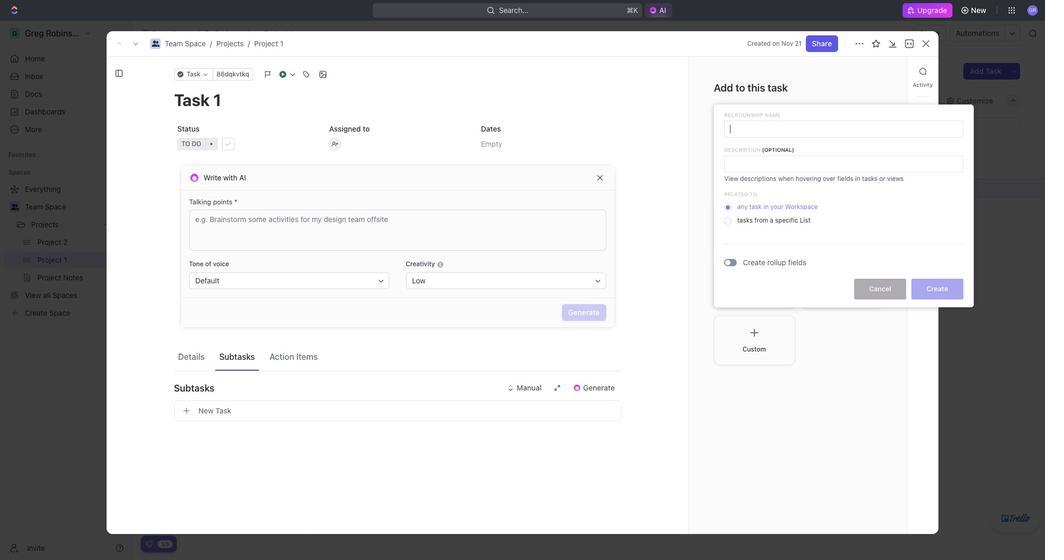 Task type: describe. For each thing, give the bounding box(es) containing it.
onboarding checklist button image
[[145, 540, 153, 548]]

view descriptions when hovering over fields in tasks or views
[[724, 175, 904, 182]]

projects inside sidebar navigation
[[31, 220, 59, 229]]

descriptions
[[740, 175, 777, 182]]

space inside sidebar navigation
[[45, 202, 66, 211]]

favorites
[[8, 151, 36, 159]]

0 vertical spatial project
[[264, 29, 289, 37]]

dashboards link
[[4, 103, 128, 120]]

customize button
[[943, 93, 996, 108]]

1 horizontal spatial fields
[[838, 175, 854, 182]]

close image
[[291, 398, 298, 405]]

1 horizontal spatial user group image
[[152, 41, 159, 47]]

nov
[[782, 40, 793, 47]]

add to this task
[[714, 82, 788, 94]]

tone of voice
[[189, 260, 229, 268]]

to for related
[[750, 191, 757, 197]]

sidebar navigation
[[0, 21, 133, 560]]

0 vertical spatial user group image
[[142, 31, 149, 36]]

e.g. Brainstorm some activities for my design team offsite text field
[[189, 210, 606, 251]]

add down task 3
[[187, 238, 200, 247]]

task down ‎task 2
[[187, 220, 202, 229]]

86dqkvtkq
[[216, 70, 249, 78]]

related
[[724, 191, 748, 197]]

inbox
[[25, 72, 43, 81]]

do
[[180, 150, 190, 158]]

or
[[880, 175, 886, 182]]

action
[[270, 352, 294, 361]]

‎task 2
[[187, 202, 209, 211]]

task inside 'section'
[[768, 82, 788, 94]]

home link
[[4, 50, 128, 67]]

hide button
[[910, 93, 941, 108]]

task sidebar content section
[[689, 57, 907, 534]]

invite
[[27, 543, 45, 552]]

0 vertical spatial generate
[[568, 308, 600, 317]]

any task in your workspace
[[737, 203, 818, 211]]

to for assigned
[[363, 124, 370, 133]]

‎task 2 link
[[184, 199, 338, 214]]

team inside sidebar navigation
[[25, 202, 43, 211]]

description (optional)
[[724, 147, 794, 153]]

add up connect
[[714, 82, 733, 94]]

talking points *
[[189, 198, 238, 206]]

your
[[771, 203, 784, 211]]

1 vertical spatial generate button
[[567, 380, 621, 396]]

description
[[724, 147, 761, 153]]

task up customize
[[986, 67, 1002, 75]]

favorites button
[[4, 149, 40, 161]]

1 vertical spatial team
[[165, 39, 183, 48]]

0 horizontal spatial task
[[750, 203, 762, 211]]

hovering
[[796, 175, 821, 182]]

1 horizontal spatial list
[[800, 216, 811, 224]]

cancel button
[[854, 279, 906, 299]]

from
[[755, 216, 768, 224]]

Search tasks... text field
[[916, 118, 1020, 134]]

86dqkvtkq button
[[212, 68, 253, 81]]

0 vertical spatial list
[[211, 96, 223, 105]]

new for new task
[[198, 406, 214, 415]]

add task for the top add task button
[[970, 67, 1002, 75]]

tone
[[189, 260, 204, 268]]

over
[[823, 175, 836, 182]]

3 inside task 3 link
[[204, 220, 209, 229]]

*
[[234, 198, 238, 206]]

write
[[204, 173, 221, 182]]

relationship inside task sidebar content 'section'
[[732, 184, 780, 193]]

new for new
[[971, 6, 987, 15]]

‎task for ‎task 1
[[187, 184, 202, 193]]

view
[[724, 175, 739, 182]]

task up ‎task 1 link
[[248, 150, 262, 158]]

‎task 1 link
[[184, 181, 338, 196]]

action items
[[270, 352, 318, 361]]

specific
[[775, 216, 798, 224]]

url
[[756, 114, 772, 123]]

new task button
[[174, 400, 621, 421]]

automations
[[956, 29, 1000, 37]]

user group image
[[11, 204, 18, 210]]

points
[[213, 198, 232, 206]]

Edit task name text field
[[174, 90, 621, 110]]

board
[[171, 96, 191, 105]]

docs link
[[4, 86, 128, 102]]

0 vertical spatial add task button
[[964, 63, 1008, 80]]

0 vertical spatial project 1
[[264, 29, 294, 37]]

customize
[[957, 96, 993, 105]]

Enter name... text field
[[724, 121, 964, 138]]

add relationship
[[714, 184, 780, 193]]

upgrade link
[[903, 3, 953, 18]]

custom
[[743, 345, 766, 353]]

0 horizontal spatial share button
[[806, 35, 838, 52]]

assigned to
[[329, 124, 370, 133]]

to left do
[[170, 150, 179, 158]]

subtasks button
[[174, 375, 621, 400]]

home
[[25, 54, 45, 63]]

getting
[[149, 395, 185, 407]]

of
[[205, 260, 211, 268]]

share for left share 'button'
[[812, 39, 832, 48]]

docs
[[25, 89, 42, 98]]

dashboards
[[25, 107, 65, 116]]

created
[[748, 40, 771, 47]]

1/5
[[161, 541, 169, 547]]

create button
[[912, 279, 964, 299]]

2
[[204, 202, 209, 211]]

voice
[[213, 260, 229, 268]]

(optional)
[[762, 147, 794, 153]]

new task
[[198, 406, 231, 415]]



Task type: locate. For each thing, give the bounding box(es) containing it.
2 vertical spatial team
[[25, 202, 43, 211]]

inbox link
[[4, 68, 128, 85]]

connect
[[714, 114, 747, 123]]

1 horizontal spatial add task
[[234, 150, 262, 158]]

0 vertical spatial in
[[855, 175, 861, 182]]

tasks down any
[[737, 216, 753, 224]]

details
[[178, 352, 205, 361]]

1 vertical spatial tasks
[[737, 216, 753, 224]]

0 horizontal spatial in
[[764, 203, 769, 211]]

any
[[737, 203, 748, 211]]

0 horizontal spatial user group image
[[142, 31, 149, 36]]

0 vertical spatial a
[[749, 114, 754, 123]]

2 vertical spatial space
[[45, 202, 66, 211]]

0 horizontal spatial subtasks
[[174, 382, 214, 393]]

to left this
[[736, 82, 745, 94]]

1 horizontal spatial tasks
[[862, 175, 878, 182]]

to do
[[170, 150, 190, 158]]

1 horizontal spatial subtasks
[[219, 352, 255, 361]]

fields
[[838, 175, 854, 182], [788, 258, 807, 267]]

0 horizontal spatial a
[[749, 114, 754, 123]]

1 horizontal spatial task
[[768, 82, 788, 94]]

list down 86dqkvtkq button
[[211, 96, 223, 105]]

subtasks inside dropdown button
[[174, 382, 214, 393]]

create
[[743, 258, 765, 267], [927, 285, 948, 293]]

onboarding checklist button element
[[145, 540, 153, 548]]

1 horizontal spatial project 1
[[264, 29, 294, 37]]

fields right over
[[838, 175, 854, 182]]

1 horizontal spatial in
[[855, 175, 861, 182]]

team space inside sidebar navigation
[[25, 202, 66, 211]]

‎task left "2"
[[187, 202, 202, 211]]

create for create rollup fields
[[743, 258, 765, 267]]

2 vertical spatial add task
[[187, 238, 217, 247]]

subtasks inside button
[[219, 352, 255, 361]]

1 horizontal spatial new
[[971, 6, 987, 15]]

0 vertical spatial ‎task
[[187, 184, 202, 193]]

create inside button
[[927, 285, 948, 293]]

1 vertical spatial list
[[800, 216, 811, 224]]

0 horizontal spatial tasks
[[737, 216, 753, 224]]

on
[[773, 40, 780, 47]]

0 vertical spatial 3
[[202, 150, 206, 158]]

0 horizontal spatial new
[[198, 406, 214, 415]]

task sidebar navigation tab list
[[912, 63, 935, 124]]

project
[[264, 29, 289, 37], [254, 39, 278, 48], [158, 62, 204, 79]]

add task button down task 3
[[182, 237, 222, 249]]

1 vertical spatial fields
[[788, 258, 807, 267]]

a left 'url'
[[749, 114, 754, 123]]

1 vertical spatial add task button
[[222, 148, 266, 160]]

0 vertical spatial generate button
[[562, 304, 606, 321]]

share for the rightmost share 'button'
[[920, 29, 940, 37]]

new
[[971, 6, 987, 15], [198, 406, 214, 415]]

in left the or
[[855, 175, 861, 182]]

fields right rollup
[[788, 258, 807, 267]]

1 horizontal spatial share
[[920, 29, 940, 37]]

add up ai
[[234, 150, 246, 158]]

2 vertical spatial add task button
[[182, 237, 222, 249]]

2 vertical spatial project
[[158, 62, 204, 79]]

2 vertical spatial projects
[[31, 220, 59, 229]]

getting started
[[149, 395, 222, 407]]

0 vertical spatial team space
[[152, 29, 193, 37]]

‎task 1
[[187, 184, 208, 193]]

0 horizontal spatial create
[[743, 258, 765, 267]]

21
[[795, 40, 802, 47]]

to for add
[[736, 82, 745, 94]]

0 vertical spatial create
[[743, 258, 765, 267]]

new up automations
[[971, 6, 987, 15]]

list down workspace
[[800, 216, 811, 224]]

0 horizontal spatial share
[[812, 39, 832, 48]]

name
[[765, 112, 781, 118]]

0 vertical spatial projects
[[215, 29, 242, 37]]

ai
[[239, 173, 246, 182]]

0 vertical spatial team
[[152, 29, 170, 37]]

share button right 21
[[806, 35, 838, 52]]

1 ‎task from the top
[[187, 184, 202, 193]]

created on nov 21
[[748, 40, 802, 47]]

board link
[[169, 93, 191, 108]]

tree inside sidebar navigation
[[4, 181, 128, 321]]

add task down task 3
[[187, 238, 217, 247]]

relationship down descriptions
[[732, 184, 780, 193]]

action items button
[[265, 347, 322, 366]]

share down the upgrade link
[[920, 29, 940, 37]]

to down descriptions
[[750, 191, 757, 197]]

write with ai
[[204, 173, 246, 182]]

dates
[[481, 124, 501, 133]]

a right from
[[770, 216, 774, 224]]

generate
[[568, 308, 600, 317], [583, 383, 615, 392]]

status
[[177, 124, 199, 133]]

1 vertical spatial generate
[[583, 383, 615, 392]]

1 vertical spatial in
[[764, 203, 769, 211]]

1 vertical spatial share
[[812, 39, 832, 48]]

team space / projects / project 1
[[165, 39, 283, 48]]

task right complete
[[216, 406, 231, 415]]

user group image
[[142, 31, 149, 36], [152, 41, 159, 47]]

1 vertical spatial subtasks
[[174, 382, 214, 393]]

add task button up customize
[[964, 63, 1008, 80]]

create rollup fields
[[743, 258, 807, 267]]

list link
[[209, 93, 223, 108]]

items
[[296, 352, 318, 361]]

1 vertical spatial relationship
[[732, 184, 780, 193]]

2 ‎task from the top
[[187, 202, 202, 211]]

0 horizontal spatial list
[[211, 96, 223, 105]]

projects
[[215, 29, 242, 37], [216, 39, 244, 48], [31, 220, 59, 229]]

new right complete
[[198, 406, 214, 415]]

0 horizontal spatial project 1
[[158, 62, 218, 79]]

when
[[778, 175, 794, 182]]

details button
[[174, 347, 209, 366]]

to
[[736, 82, 745, 94], [363, 124, 370, 133], [170, 150, 179, 158], [750, 191, 757, 197]]

0 vertical spatial subtasks
[[219, 352, 255, 361]]

started
[[187, 395, 222, 407]]

subtasks for subtasks dropdown button
[[174, 382, 214, 393]]

/
[[198, 29, 200, 37], [247, 29, 249, 37], [210, 39, 212, 48], [248, 39, 250, 48]]

⌘k
[[627, 6, 638, 15]]

assigned
[[329, 124, 361, 133]]

subtasks
[[219, 352, 255, 361], [174, 382, 214, 393]]

to right 'assigned'
[[363, 124, 370, 133]]

share button down the upgrade link
[[914, 25, 946, 42]]

add down view
[[714, 184, 730, 193]]

0 horizontal spatial team space
[[25, 202, 66, 211]]

1 horizontal spatial team space
[[152, 29, 193, 37]]

tree
[[4, 181, 128, 321]]

workspace
[[785, 203, 818, 211]]

3 right do
[[202, 150, 206, 158]]

1 vertical spatial user group image
[[152, 41, 159, 47]]

add up customize
[[970, 67, 984, 75]]

task right any
[[750, 203, 762, 211]]

1 horizontal spatial share button
[[914, 25, 946, 42]]

add task for the bottommost add task button
[[187, 238, 217, 247]]

creativity
[[406, 260, 437, 268]]

task down task 3
[[202, 238, 217, 247]]

custom button
[[714, 315, 795, 365]]

search
[[880, 96, 904, 105]]

1 horizontal spatial a
[[770, 216, 774, 224]]

subtasks for subtasks button at the left bottom of page
[[219, 352, 255, 361]]

in
[[855, 175, 861, 182], [764, 203, 769, 211]]

1 vertical spatial project
[[254, 39, 278, 48]]

1 vertical spatial team space
[[25, 202, 66, 211]]

automations button
[[951, 25, 1005, 41]]

Paste any link... text field
[[714, 133, 882, 154]]

1 vertical spatial space
[[185, 39, 206, 48]]

0 vertical spatial space
[[172, 29, 193, 37]]

add
[[970, 67, 984, 75], [714, 82, 733, 94], [234, 150, 246, 158], [714, 184, 730, 193], [187, 238, 200, 247]]

None text field
[[724, 155, 964, 173]]

1 vertical spatial new
[[198, 406, 214, 415]]

team
[[152, 29, 170, 37], [165, 39, 183, 48], [25, 202, 43, 211]]

share right 21
[[812, 39, 832, 48]]

tasks from a specific list
[[737, 216, 811, 224]]

connect a url
[[714, 114, 772, 123]]

0 vertical spatial fields
[[838, 175, 854, 182]]

subtasks up getting started
[[174, 382, 214, 393]]

1 vertical spatial add task
[[234, 150, 262, 158]]

subtasks button
[[215, 347, 259, 366]]

0 vertical spatial new
[[971, 6, 987, 15]]

0 vertical spatial tasks
[[862, 175, 878, 182]]

task inside button
[[216, 406, 231, 415]]

to inside task sidebar content 'section'
[[736, 82, 745, 94]]

upgrade
[[918, 6, 947, 15]]

‎task up talking
[[187, 184, 202, 193]]

0 horizontal spatial fields
[[788, 258, 807, 267]]

related to
[[724, 191, 757, 197]]

team space
[[152, 29, 193, 37], [25, 202, 66, 211]]

complete
[[165, 413, 193, 421]]

1 vertical spatial project 1
[[158, 62, 218, 79]]

talking
[[189, 198, 211, 206]]

relationship name
[[724, 112, 781, 118]]

tree containing team space
[[4, 181, 128, 321]]

1 vertical spatial projects
[[216, 39, 244, 48]]

task right this
[[768, 82, 788, 94]]

add task up customize
[[970, 67, 1002, 75]]

1 vertical spatial create
[[927, 285, 948, 293]]

1
[[290, 29, 294, 37], [280, 39, 283, 48], [207, 62, 214, 79], [204, 184, 208, 193]]

add task button
[[964, 63, 1008, 80], [222, 148, 266, 160], [182, 237, 222, 249]]

search button
[[867, 93, 908, 108]]

tasks left the or
[[862, 175, 878, 182]]

task 3
[[187, 220, 209, 229]]

2 horizontal spatial add task
[[970, 67, 1002, 75]]

with
[[223, 173, 237, 182]]

views
[[887, 175, 904, 182]]

add task up ai
[[234, 150, 262, 158]]

0 vertical spatial relationship
[[724, 112, 764, 118]]

1 vertical spatial 3
[[204, 220, 209, 229]]

hide
[[922, 96, 938, 105]]

subtasks left action
[[219, 352, 255, 361]]

1 vertical spatial ‎task
[[187, 202, 202, 211]]

share
[[920, 29, 940, 37], [812, 39, 832, 48]]

task
[[986, 67, 1002, 75], [248, 150, 262, 158], [187, 220, 202, 229], [202, 238, 217, 247], [216, 406, 231, 415]]

‎task for ‎task 2
[[187, 202, 202, 211]]

1 horizontal spatial create
[[927, 285, 948, 293]]

create for create
[[927, 285, 948, 293]]

3 down "2"
[[204, 220, 209, 229]]

0 vertical spatial task
[[768, 82, 788, 94]]

0 horizontal spatial add task
[[187, 238, 217, 247]]

relationship down add to this task
[[724, 112, 764, 118]]

rollup
[[767, 258, 786, 267]]

activity
[[913, 82, 933, 88]]

space
[[172, 29, 193, 37], [185, 39, 206, 48], [45, 202, 66, 211]]

0 vertical spatial share
[[920, 29, 940, 37]]

projects link
[[202, 27, 245, 40], [216, 39, 244, 48], [31, 216, 99, 233]]

search...
[[499, 6, 528, 15]]

0 vertical spatial add task
[[970, 67, 1002, 75]]

in left your
[[764, 203, 769, 211]]

spaces
[[8, 168, 30, 176]]

new button
[[957, 2, 993, 19]]

a inside 'section'
[[749, 114, 754, 123]]

1 vertical spatial task
[[750, 203, 762, 211]]

this
[[748, 82, 765, 94]]

task 3 link
[[184, 217, 338, 232]]

1 vertical spatial a
[[770, 216, 774, 224]]

add task button up ai
[[222, 148, 266, 160]]



Task type: vqa. For each thing, say whether or not it's contained in the screenshot.
the Customize
yes



